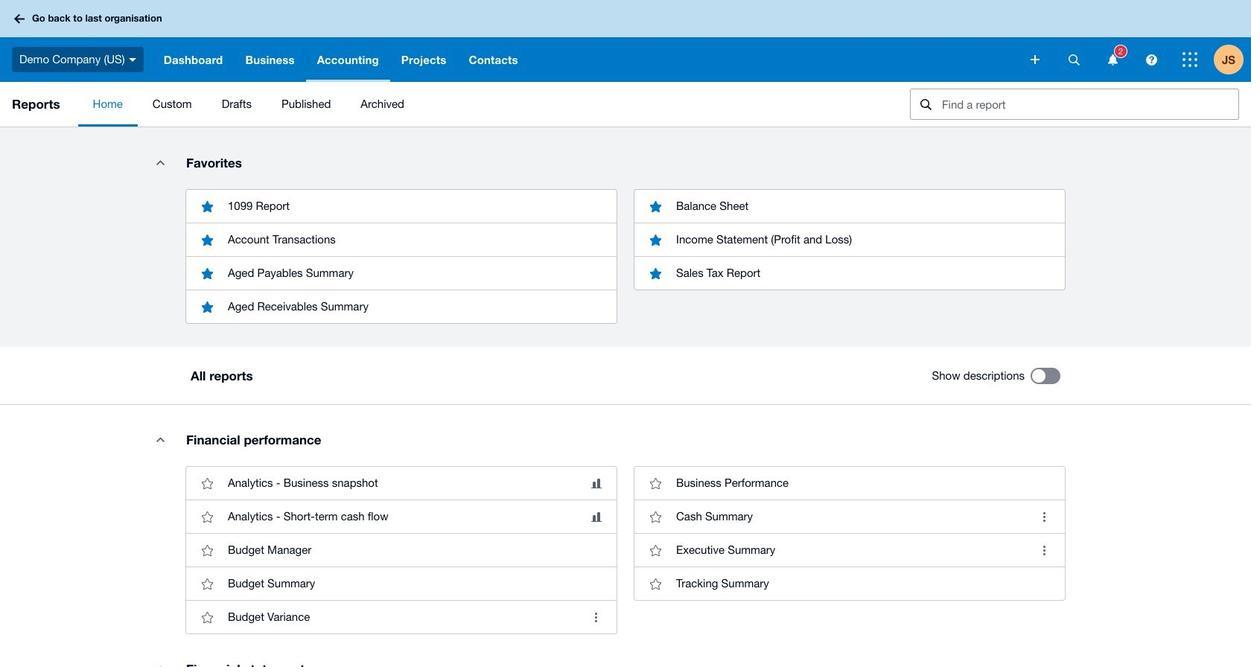 Task type: describe. For each thing, give the bounding box(es) containing it.
1 more options image from the top
[[1030, 502, 1059, 532]]

3 favorite image from the top
[[192, 569, 222, 599]]

1 remove favorite image from the top
[[192, 225, 222, 255]]

4 favorite image from the top
[[192, 603, 222, 633]]

favorite image
[[192, 469, 222, 499]]

2 svg image from the left
[[1108, 54, 1118, 65]]

2 expand report group image from the top
[[145, 425, 175, 455]]

2 more options image from the top
[[1030, 536, 1059, 566]]

1 favorite image from the top
[[192, 502, 222, 532]]

1 svg image from the left
[[1069, 54, 1080, 65]]

remove favorite image
[[192, 191, 222, 221]]



Task type: locate. For each thing, give the bounding box(es) containing it.
None field
[[910, 89, 1240, 120]]

menu
[[78, 82, 899, 127]]

0 vertical spatial remove favorite image
[[192, 225, 222, 255]]

expand report group image
[[145, 654, 175, 668]]

0 vertical spatial more options image
[[1030, 502, 1059, 532]]

svg image
[[1069, 54, 1080, 65], [1108, 54, 1118, 65]]

2 vertical spatial remove favorite image
[[192, 292, 222, 322]]

expand report group image
[[145, 148, 175, 177], [145, 425, 175, 455]]

1 expand report group image from the top
[[145, 148, 175, 177]]

1 vertical spatial expand report group image
[[145, 425, 175, 455]]

3 remove favorite image from the top
[[192, 292, 222, 322]]

Find a report text field
[[941, 89, 1239, 119]]

0 vertical spatial expand report group image
[[145, 148, 175, 177]]

banner
[[0, 0, 1252, 82]]

1 horizontal spatial svg image
[[1108, 54, 1118, 65]]

remove favorite image
[[192, 225, 222, 255], [192, 259, 222, 288], [192, 292, 222, 322]]

1 vertical spatial remove favorite image
[[192, 259, 222, 288]]

2 favorite image from the top
[[192, 536, 222, 566]]

favorite image
[[192, 502, 222, 532], [192, 536, 222, 566], [192, 569, 222, 599], [192, 603, 222, 633]]

more options image
[[1030, 502, 1059, 532], [1030, 536, 1059, 566]]

0 horizontal spatial svg image
[[1069, 54, 1080, 65]]

svg image
[[14, 14, 25, 23], [1183, 52, 1198, 67], [1146, 54, 1157, 65], [1031, 55, 1040, 64], [129, 58, 136, 62]]

2 remove favorite image from the top
[[192, 259, 222, 288]]

1 vertical spatial more options image
[[1030, 536, 1059, 566]]



Task type: vqa. For each thing, say whether or not it's contained in the screenshot.
sixth More Options icon from the bottom
no



